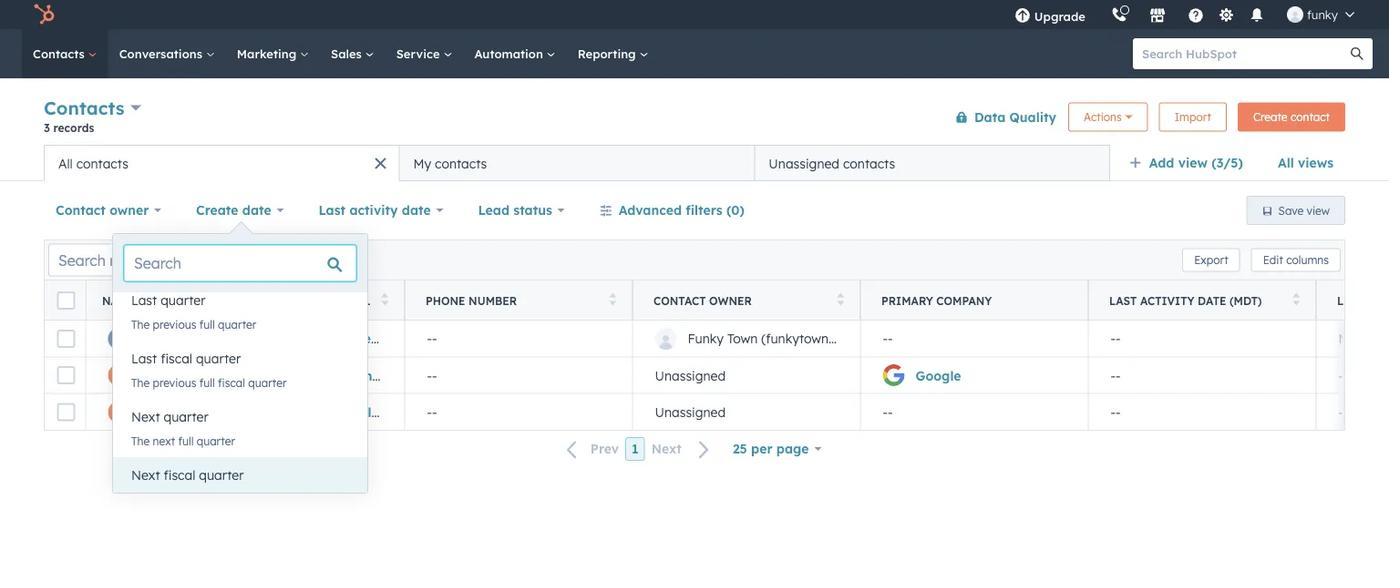 Task type: vqa. For each thing, say whether or not it's contained in the screenshot.
third Press to sort. element from left
yes



Task type: describe. For each thing, give the bounding box(es) containing it.
ecaterina marinescu
[[141, 331, 272, 347]]

import button
[[1160, 103, 1227, 132]]

next fiscal quarter button
[[113, 458, 368, 494]]

create for create contact
[[1254, 110, 1288, 124]]

contact
[[1291, 110, 1330, 124]]

25 per page
[[733, 441, 809, 457]]

0 vertical spatial unassigned
[[769, 155, 840, 171]]

create contact
[[1254, 110, 1330, 124]]

edit columns button
[[1252, 248, 1341, 272]]

quarter up last fiscal quarter "button"
[[218, 318, 257, 331]]

search button
[[1342, 38, 1373, 69]]

all for all views
[[1278, 155, 1295, 171]]

(funkytownclown1@gmail.com)
[[762, 331, 949, 347]]

full inside the next quarter the next full quarter
[[178, 435, 194, 448]]

press to sort. image for email
[[382, 293, 388, 306]]

emailmaria@hubspot.com button
[[314, 394, 504, 430]]

last activity date (mdt)
[[1110, 294, 1262, 308]]

views
[[1299, 155, 1334, 171]]

data quality
[[975, 109, 1057, 125]]

1 press to sort. image from the left
[[290, 293, 297, 306]]

create date button
[[184, 192, 296, 229]]

funky
[[1308, 7, 1339, 22]]

search image
[[1351, 47, 1364, 60]]

lead status
[[478, 202, 553, 218]]

records
[[53, 121, 94, 135]]

next button
[[645, 438, 721, 462]]

view for save
[[1307, 204, 1330, 217]]

settings link
[[1216, 5, 1238, 24]]

(sample for halligan
[[237, 368, 290, 384]]

my
[[413, 155, 431, 171]]

full inside last quarter the previous full quarter
[[200, 318, 215, 331]]

contacts button
[[44, 95, 141, 121]]

contacts link
[[22, 29, 108, 78]]

Search search field
[[124, 245, 357, 282]]

view for add
[[1179, 155, 1208, 171]]

new
[[1339, 331, 1366, 347]]

data quality button
[[944, 99, 1058, 135]]

conversations link
[[108, 29, 226, 78]]

import
[[1175, 110, 1212, 124]]

lead for lead status
[[478, 202, 510, 218]]

town
[[728, 331, 758, 347]]

marketplaces image
[[1150, 8, 1166, 25]]

maria johnson (sample contact) link
[[141, 404, 352, 420]]

press to sort. image for last activity date (mdt)
[[1294, 293, 1300, 306]]

calling icon button
[[1104, 3, 1135, 27]]

quarter up ecaterina
[[161, 293, 206, 309]]

automation link
[[464, 29, 567, 78]]

bh@hubspot.com
[[336, 368, 447, 384]]

last quarter button
[[113, 283, 368, 319]]

last for last fiscal quarter the previous full fiscal quarter
[[131, 351, 157, 367]]

last quarter the previous full quarter
[[131, 293, 257, 331]]

Search HubSpot search field
[[1134, 38, 1357, 69]]

contact owner inside popup button
[[56, 202, 149, 218]]

the inside the next quarter the next full quarter
[[131, 435, 150, 448]]

edit columns
[[1264, 254, 1330, 267]]

number
[[469, 294, 517, 308]]

pagination navigation
[[556, 438, 721, 462]]

date
[[1198, 294, 1227, 308]]

all for all contacts
[[58, 155, 73, 171]]

google link
[[916, 368, 962, 384]]

upgrade image
[[1015, 8, 1031, 25]]

marketing
[[237, 46, 300, 61]]

bh@hubspot.com link
[[336, 368, 447, 384]]

status
[[514, 202, 553, 218]]

funky town (funkytownclown1@gmail.com) button
[[633, 321, 949, 357]]

3 records
[[44, 121, 94, 135]]

ecaterina.marinescu@adept.ai
[[336, 331, 532, 347]]

help button
[[1181, 0, 1212, 29]]

notifications button
[[1242, 0, 1273, 29]]

last fiscal quarter the previous full fiscal quarter
[[131, 351, 287, 390]]

funky
[[688, 331, 724, 347]]

menu containing funky
[[1002, 0, 1368, 29]]

last activity date
[[319, 202, 431, 218]]

sta
[[1370, 294, 1390, 308]]

unassigned button for bh@hubspot.com
[[633, 357, 861, 394]]

per
[[751, 441, 773, 457]]

contacts for unassigned contacts
[[843, 155, 896, 171]]

reporting link
[[567, 29, 660, 78]]

funky town (funkytownclown1@gmail.com)
[[688, 331, 949, 347]]

contacts for my contacts
[[435, 155, 487, 171]]

1 press to sort. element from the left
[[290, 293, 297, 309]]

unassigned button for emailmaria@hubspot.com
[[633, 394, 861, 430]]

1 vertical spatial contact owner
[[654, 294, 752, 308]]

primary company column header
[[861, 281, 1090, 321]]

brian halligan (sample contact)
[[141, 368, 349, 384]]

all views link
[[1267, 145, 1346, 181]]

settings image
[[1219, 8, 1235, 24]]

unassigned contacts button
[[755, 145, 1111, 181]]

press to sort. image for owner
[[838, 293, 844, 306]]

quality
[[1010, 109, 1057, 125]]

johnson
[[182, 404, 236, 420]]

quarter down halligan
[[164, 409, 209, 425]]

ecaterina marinescu link
[[141, 331, 272, 347]]

contact inside popup button
[[56, 202, 106, 218]]

prev
[[591, 442, 619, 457]]

advanced
[[619, 202, 682, 218]]

hubspot image
[[33, 4, 55, 26]]

company
[[937, 294, 993, 308]]

1
[[632, 441, 639, 457]]

(mdt)
[[1230, 294, 1262, 308]]

marketing link
[[226, 29, 320, 78]]



Task type: locate. For each thing, give the bounding box(es) containing it.
last inside popup button
[[319, 202, 346, 218]]

unassigned button up 25
[[633, 394, 861, 430]]

full inside the last fiscal quarter the previous full fiscal quarter
[[200, 376, 215, 390]]

the up the maria
[[131, 376, 150, 390]]

unassigned for emailmaria@hubspot.com
[[655, 404, 726, 420]]

0 horizontal spatial contact
[[56, 202, 106, 218]]

2 contacts from the left
[[435, 155, 487, 171]]

all left "views"
[[1278, 155, 1295, 171]]

create left contact
[[1254, 110, 1288, 124]]

1 horizontal spatial press to sort. image
[[838, 293, 844, 306]]

service link
[[385, 29, 464, 78]]

1 horizontal spatial lead
[[1338, 294, 1367, 308]]

press to sort. element for email
[[382, 293, 388, 309]]

--
[[427, 331, 437, 347], [883, 331, 893, 347], [1111, 331, 1121, 347], [427, 368, 437, 384], [1111, 368, 1121, 384], [1339, 368, 1349, 384], [427, 404, 437, 420], [883, 404, 893, 420], [1111, 404, 1121, 420], [1339, 404, 1349, 420]]

0 horizontal spatial press to sort. image
[[610, 293, 616, 306]]

all contacts button
[[44, 145, 399, 181]]

0 vertical spatial contacts
[[33, 46, 88, 61]]

-- button for ecaterina.marinescu@adept.ai
[[405, 321, 633, 357]]

view inside button
[[1307, 204, 1330, 217]]

view
[[1179, 155, 1208, 171], [1307, 204, 1330, 217]]

all down 3 records
[[58, 155, 73, 171]]

next inside button
[[652, 442, 682, 457]]

contact owner down all contacts
[[56, 202, 149, 218]]

1 vertical spatial view
[[1307, 204, 1330, 217]]

0 horizontal spatial view
[[1179, 155, 1208, 171]]

0 vertical spatial contact)
[[294, 368, 349, 384]]

the inside the last fiscal quarter the previous full fiscal quarter
[[131, 376, 150, 390]]

edit
[[1264, 254, 1284, 267]]

sales
[[331, 46, 365, 61]]

primary company
[[882, 294, 993, 308]]

next fiscal quarter the next full fiscal quarter
[[131, 468, 265, 507]]

last
[[319, 202, 346, 218], [131, 293, 157, 309], [1110, 294, 1138, 308], [131, 351, 157, 367]]

1 previous from the top
[[153, 318, 196, 331]]

(sample for johnson
[[240, 404, 293, 420]]

0 horizontal spatial date
[[242, 202, 271, 218]]

all contacts
[[58, 155, 129, 171]]

create down all contacts button
[[196, 202, 238, 218]]

(0)
[[727, 202, 745, 218]]

0 vertical spatial create
[[1254, 110, 1288, 124]]

unassigned button down the town
[[633, 357, 861, 394]]

1 horizontal spatial contact owner
[[654, 294, 752, 308]]

contacts banner
[[44, 93, 1346, 145]]

next down the maria
[[153, 435, 175, 448]]

quarter up maria johnson (sample contact) at the bottom of the page
[[248, 376, 287, 390]]

contact
[[56, 202, 106, 218], [654, 294, 706, 308]]

maria johnson (sample contact)
[[141, 404, 352, 420]]

press to sort. image down "edit columns" button on the top of page
[[1294, 293, 1300, 306]]

press to sort. image for number
[[610, 293, 616, 306]]

press to sort. element for contact owner
[[838, 293, 844, 309]]

lead sta
[[1338, 294, 1390, 308]]

1 vertical spatial next
[[652, 442, 682, 457]]

0 vertical spatial contact owner
[[56, 202, 149, 218]]

1 date from the left
[[242, 202, 271, 218]]

contacts for all contacts
[[76, 155, 129, 171]]

prev button
[[556, 438, 626, 462]]

1 vertical spatial next
[[153, 493, 175, 507]]

-- button for emailmaria@hubspot.com
[[405, 394, 633, 430]]

0 vertical spatial contact
[[56, 202, 106, 218]]

all inside button
[[58, 155, 73, 171]]

columns
[[1287, 254, 1330, 267]]

next inside the next quarter the next full quarter
[[131, 409, 160, 425]]

3 the from the top
[[131, 435, 150, 448]]

contact up funky
[[654, 294, 706, 308]]

2 unassigned button from the top
[[633, 394, 861, 430]]

next
[[153, 435, 175, 448], [153, 493, 175, 507]]

last for last activity date (mdt)
[[1110, 294, 1138, 308]]

automation
[[475, 46, 547, 61]]

advanced filters (0) button
[[588, 192, 757, 229]]

last for last quarter the previous full quarter
[[131, 293, 157, 309]]

1 horizontal spatial date
[[402, 202, 431, 218]]

3 press to sort. element from the left
[[610, 293, 616, 309]]

next for next
[[652, 442, 682, 457]]

google
[[916, 368, 962, 384]]

emailmaria@hubspot.com link
[[336, 404, 504, 420]]

unassigned button
[[633, 357, 861, 394], [633, 394, 861, 430]]

25
[[733, 441, 748, 457]]

5 press to sort. element from the left
[[1294, 293, 1300, 309]]

full inside next fiscal quarter the next full fiscal quarter
[[178, 493, 194, 507]]

hubspot link
[[22, 4, 68, 26]]

contacts inside popup button
[[44, 97, 125, 119]]

menu
[[1002, 0, 1368, 29]]

actions button
[[1069, 103, 1149, 132]]

actions
[[1084, 110, 1122, 124]]

lead for lead sta
[[1338, 294, 1367, 308]]

0 horizontal spatial contacts
[[76, 155, 129, 171]]

the down the next quarter the next full quarter
[[131, 493, 150, 507]]

save view button
[[1247, 196, 1346, 225]]

primary
[[882, 294, 934, 308]]

1 horizontal spatial view
[[1307, 204, 1330, 217]]

date right activity
[[402, 202, 431, 218]]

date inside popup button
[[402, 202, 431, 218]]

4 the from the top
[[131, 493, 150, 507]]

1 all from the left
[[1278, 155, 1295, 171]]

save view
[[1279, 204, 1330, 217]]

contact down all contacts
[[56, 202, 106, 218]]

4 press to sort. element from the left
[[838, 293, 844, 309]]

1 vertical spatial owner
[[710, 294, 752, 308]]

-- button
[[405, 321, 633, 357], [405, 357, 633, 394], [1317, 357, 1390, 394], [405, 394, 633, 430], [1317, 394, 1390, 430]]

email
[[335, 294, 371, 308]]

advanced filters (0)
[[619, 202, 745, 218]]

create inside dropdown button
[[196, 202, 238, 218]]

brian
[[141, 368, 176, 384]]

2 date from the left
[[402, 202, 431, 218]]

the inside last quarter the previous full quarter
[[131, 318, 150, 331]]

next right 1 button
[[652, 442, 682, 457]]

1 press to sort. image from the left
[[610, 293, 616, 306]]

service
[[396, 46, 444, 61]]

ecaterina.marinescu@adept.ai button
[[314, 321, 532, 357]]

contacts
[[76, 155, 129, 171], [435, 155, 487, 171], [843, 155, 896, 171]]

activity
[[1141, 294, 1195, 308]]

lead left the status
[[478, 202, 510, 218]]

previous inside last quarter the previous full quarter
[[153, 318, 196, 331]]

2 horizontal spatial press to sort. image
[[1294, 293, 1300, 306]]

view inside popup button
[[1179, 155, 1208, 171]]

0 vertical spatial lead
[[478, 202, 510, 218]]

add view (3/5) button
[[1118, 145, 1267, 181]]

1 vertical spatial previous
[[153, 376, 196, 390]]

0 vertical spatial next
[[153, 435, 175, 448]]

lead left sta
[[1338, 294, 1367, 308]]

(3/5)
[[1212, 155, 1244, 171]]

halligan
[[179, 368, 234, 384]]

press to sort. element
[[290, 293, 297, 309], [382, 293, 388, 309], [610, 293, 616, 309], [838, 293, 844, 309], [1294, 293, 1300, 309]]

next down the next quarter the next full quarter
[[131, 468, 160, 484]]

1 the from the top
[[131, 318, 150, 331]]

quarter down the next quarter the next full quarter
[[199, 468, 244, 484]]

next quarter the next full quarter
[[131, 409, 235, 448]]

contact owner
[[56, 202, 149, 218], [654, 294, 752, 308]]

owner up search name, phone, email addresses, or company search box
[[110, 202, 149, 218]]

2 horizontal spatial contacts
[[843, 155, 896, 171]]

0 horizontal spatial lead
[[478, 202, 510, 218]]

press to sort. image
[[610, 293, 616, 306], [838, 293, 844, 306]]

contact) for emailmaria@hubspot.com
[[297, 404, 352, 420]]

contacts down hubspot link
[[33, 46, 88, 61]]

date
[[242, 202, 271, 218], [402, 202, 431, 218]]

page
[[777, 441, 809, 457]]

quarter up halligan
[[196, 351, 241, 367]]

press to sort. image left email
[[290, 293, 297, 306]]

(sample down brian halligan (sample contact) link
[[240, 404, 293, 420]]

data
[[975, 109, 1006, 125]]

2 the from the top
[[131, 376, 150, 390]]

1 horizontal spatial all
[[1278, 155, 1295, 171]]

upgrade
[[1035, 9, 1086, 24]]

marinescu
[[206, 331, 272, 347]]

1 contacts from the left
[[76, 155, 129, 171]]

1 vertical spatial contact
[[654, 294, 706, 308]]

last fiscal quarter button
[[113, 341, 368, 378]]

press to sort. element for last activity date (mdt)
[[1294, 293, 1300, 309]]

0 vertical spatial owner
[[110, 202, 149, 218]]

quarter down next quarter button
[[227, 493, 265, 507]]

1 horizontal spatial press to sort. image
[[382, 293, 388, 306]]

press to sort. image
[[290, 293, 297, 306], [382, 293, 388, 306], [1294, 293, 1300, 306]]

next down brian on the left bottom of page
[[131, 409, 160, 425]]

last inside last quarter the previous full quarter
[[131, 293, 157, 309]]

0 horizontal spatial create
[[196, 202, 238, 218]]

maria
[[141, 404, 178, 420]]

sales link
[[320, 29, 385, 78]]

2 press to sort. image from the left
[[382, 293, 388, 306]]

date up the search search box
[[242, 202, 271, 218]]

3
[[44, 121, 50, 135]]

press to sort. image right email
[[382, 293, 388, 306]]

contact owner button
[[44, 192, 173, 229]]

the
[[131, 318, 150, 331], [131, 376, 150, 390], [131, 435, 150, 448], [131, 493, 150, 507]]

0 vertical spatial previous
[[153, 318, 196, 331]]

0 horizontal spatial contact owner
[[56, 202, 149, 218]]

1 vertical spatial create
[[196, 202, 238, 218]]

funky button
[[1277, 0, 1366, 29]]

view right the add
[[1179, 155, 1208, 171]]

0 horizontal spatial press to sort. image
[[290, 293, 297, 306]]

2 all from the left
[[58, 155, 73, 171]]

2 press to sort. element from the left
[[382, 293, 388, 309]]

3 press to sort. image from the left
[[1294, 293, 1300, 306]]

next inside next fiscal quarter the next full fiscal quarter
[[131, 468, 160, 484]]

create
[[1254, 110, 1288, 124], [196, 202, 238, 218]]

owner inside popup button
[[110, 202, 149, 218]]

next for next fiscal quarter the next full fiscal quarter
[[131, 468, 160, 484]]

last for last activity date
[[319, 202, 346, 218]]

phone number
[[426, 294, 517, 308]]

date inside dropdown button
[[242, 202, 271, 218]]

1 vertical spatial contacts
[[44, 97, 125, 119]]

1 horizontal spatial contact
[[654, 294, 706, 308]]

name
[[102, 294, 135, 308]]

next inside the next quarter the next full quarter
[[153, 435, 175, 448]]

1 vertical spatial (sample
[[240, 404, 293, 420]]

last inside the last fiscal quarter the previous full fiscal quarter
[[131, 351, 157, 367]]

2 press to sort. image from the left
[[838, 293, 844, 306]]

0 vertical spatial (sample
[[237, 368, 290, 384]]

export
[[1195, 254, 1229, 267]]

the down name
[[131, 318, 150, 331]]

all views
[[1278, 155, 1334, 171]]

1 horizontal spatial create
[[1254, 110, 1288, 124]]

previous up the maria
[[153, 376, 196, 390]]

create for create date
[[196, 202, 238, 218]]

unassigned for bh@hubspot.com
[[655, 368, 726, 384]]

0 horizontal spatial owner
[[110, 202, 149, 218]]

lead inside popup button
[[478, 202, 510, 218]]

Search name, phone, email addresses, or company search field
[[48, 244, 264, 277]]

add
[[1150, 155, 1175, 171]]

1 next from the top
[[153, 435, 175, 448]]

press to sort. element for phone number
[[610, 293, 616, 309]]

1 unassigned button from the top
[[633, 357, 861, 394]]

0 horizontal spatial all
[[58, 155, 73, 171]]

next for next quarter the next full quarter
[[131, 409, 160, 425]]

conversations
[[119, 46, 206, 61]]

my contacts button
[[399, 145, 755, 181]]

2 vertical spatial next
[[131, 468, 160, 484]]

contact) for bh@hubspot.com
[[294, 368, 349, 384]]

2 vertical spatial unassigned
[[655, 404, 726, 420]]

1 vertical spatial contact)
[[297, 404, 352, 420]]

calling icon image
[[1112, 7, 1128, 23]]

notifications image
[[1249, 8, 1266, 25]]

funky town image
[[1288, 6, 1304, 23]]

help image
[[1188, 8, 1205, 25]]

1 horizontal spatial contacts
[[435, 155, 487, 171]]

ecaterina.marinescu@adept.ai link
[[336, 331, 532, 347]]

marketplaces button
[[1139, 0, 1177, 29]]

my contacts
[[413, 155, 487, 171]]

-- button for bh@hubspot.com
[[405, 357, 633, 394]]

3 contacts from the left
[[843, 155, 896, 171]]

the inside next fiscal quarter the next full fiscal quarter
[[131, 493, 150, 507]]

-
[[427, 331, 432, 347], [432, 331, 437, 347], [883, 331, 888, 347], [888, 331, 893, 347], [1111, 331, 1116, 347], [1116, 331, 1121, 347], [427, 368, 432, 384], [432, 368, 437, 384], [1111, 368, 1116, 384], [1116, 368, 1121, 384], [1339, 368, 1344, 384], [1344, 368, 1349, 384], [427, 404, 432, 420], [432, 404, 437, 420], [883, 404, 888, 420], [888, 404, 893, 420], [1111, 404, 1116, 420], [1116, 404, 1121, 420], [1339, 404, 1344, 420], [1344, 404, 1349, 420]]

list box containing last quarter
[[113, 283, 368, 516]]

0 vertical spatial next
[[131, 409, 160, 425]]

2 next from the top
[[153, 493, 175, 507]]

unassigned contacts
[[769, 155, 896, 171]]

create date
[[196, 202, 271, 218]]

create inside button
[[1254, 110, 1288, 124]]

next quarter button
[[113, 399, 368, 436]]

0 vertical spatial view
[[1179, 155, 1208, 171]]

fiscal
[[161, 351, 192, 367], [218, 376, 245, 390], [164, 468, 195, 484], [197, 493, 224, 507]]

next down the next quarter the next full quarter
[[153, 493, 175, 507]]

the down the maria
[[131, 435, 150, 448]]

lead
[[478, 202, 510, 218], [1338, 294, 1367, 308]]

previous inside the last fiscal quarter the previous full fiscal quarter
[[153, 376, 196, 390]]

1 vertical spatial lead
[[1338, 294, 1367, 308]]

next inside next fiscal quarter the next full fiscal quarter
[[153, 493, 175, 507]]

contacts up records
[[44, 97, 125, 119]]

contact owner up funky
[[654, 294, 752, 308]]

previous up brian on the left bottom of page
[[153, 318, 196, 331]]

25 per page button
[[721, 431, 834, 468]]

1 vertical spatial unassigned
[[655, 368, 726, 384]]

(sample up maria johnson (sample contact) link
[[237, 368, 290, 384]]

2 previous from the top
[[153, 376, 196, 390]]

list box
[[113, 283, 368, 516]]

quarter down johnson
[[197, 435, 235, 448]]

save
[[1279, 204, 1304, 217]]

view right save
[[1307, 204, 1330, 217]]

owner up the town
[[710, 294, 752, 308]]

export button
[[1183, 248, 1241, 272]]

brian halligan (sample contact) link
[[141, 368, 349, 384]]

contacts inside button
[[76, 155, 129, 171]]

1 horizontal spatial owner
[[710, 294, 752, 308]]

ecaterina
[[141, 331, 202, 347]]



